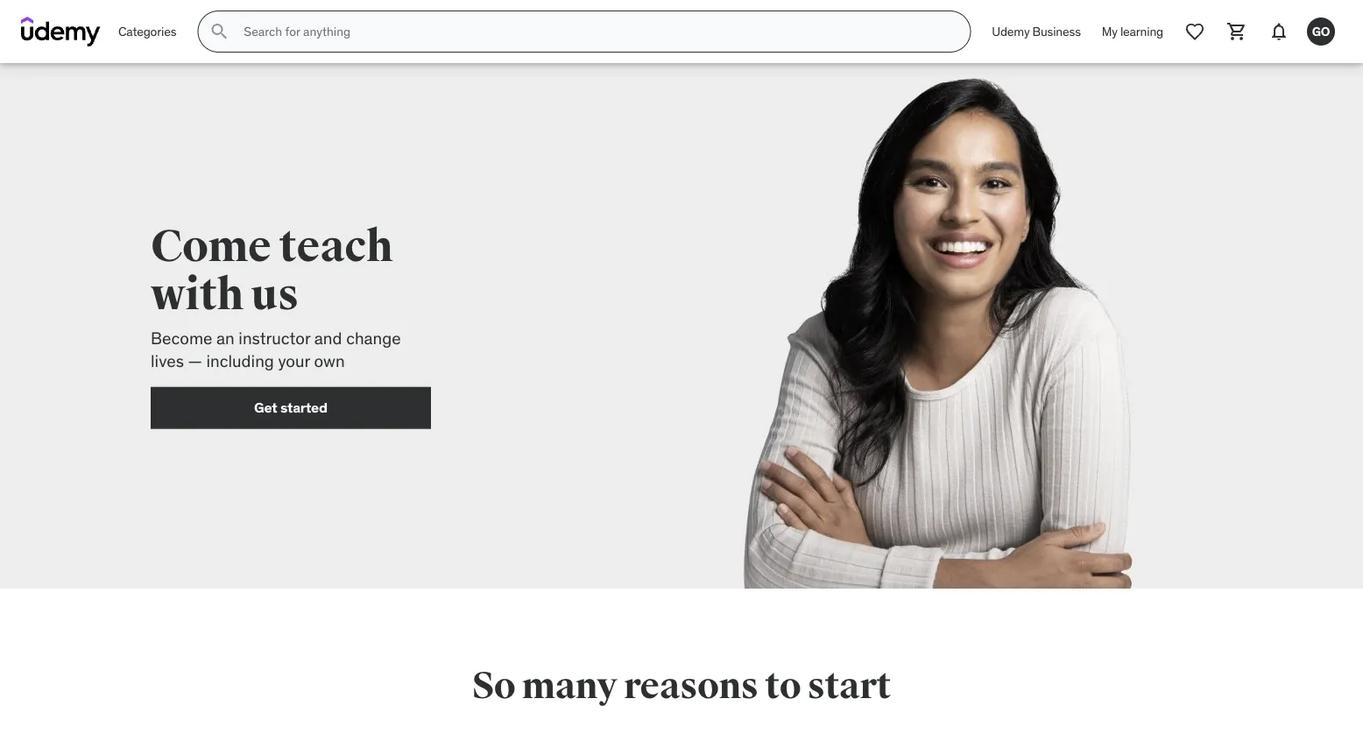 Task type: locate. For each thing, give the bounding box(es) containing it.
udemy business link
[[982, 11, 1092, 53]]

my learning link
[[1092, 11, 1174, 53]]

1 horizontal spatial learning
[[1121, 23, 1164, 39]]

browse now link
[[947, 134, 1149, 172]]

categories button
[[108, 11, 187, 53]]

learning inside 'start learning from over 213,000 courses today.'
[[1003, 85, 1061, 104]]

reasons
[[624, 663, 759, 709]]

213,000
[[968, 103, 1024, 122]]

my learning
[[1102, 23, 1164, 39]]

learning
[[1121, 23, 1164, 39], [1003, 85, 1061, 104]]

1 vertical spatial learning
[[1003, 85, 1061, 104]]

start
[[965, 85, 1000, 104]]

learning left from
[[1003, 85, 1061, 104]]

learning right my
[[1121, 23, 1164, 39]]

instructor
[[239, 327, 310, 348]]

categories
[[118, 23, 176, 39]]

courses
[[1027, 103, 1082, 122]]

go link
[[1300, 11, 1342, 53]]

started
[[280, 399, 328, 417]]

many
[[522, 663, 617, 709]]

udemy
[[992, 23, 1030, 39]]

0 horizontal spatial learning
[[1003, 85, 1061, 104]]

0 vertical spatial learning
[[1121, 23, 1164, 39]]

come teach with us become an instructor and change lives — including your own
[[151, 219, 401, 372]]

including
[[206, 351, 274, 372]]

an
[[216, 327, 235, 348]]

your
[[278, 351, 310, 372]]

today.
[[1085, 103, 1128, 122]]

teach
[[279, 219, 393, 274]]

with
[[151, 268, 244, 322]]

to
[[765, 663, 801, 709]]

wishlist image
[[1185, 21, 1206, 42]]



Task type: describe. For each thing, give the bounding box(es) containing it.
us
[[252, 268, 299, 322]]

get
[[254, 399, 277, 417]]

browse now
[[1012, 145, 1084, 161]]

udemy image
[[21, 17, 101, 46]]

submit search image
[[209, 21, 230, 42]]

start learning from over 213,000 courses today.
[[965, 85, 1131, 122]]

learning for my
[[1121, 23, 1164, 39]]

shopping cart with 0 items image
[[1227, 21, 1248, 42]]

lives
[[151, 351, 184, 372]]

get started link
[[151, 387, 431, 429]]

udemy business
[[992, 23, 1081, 39]]

so
[[472, 663, 515, 709]]

over
[[1101, 85, 1131, 104]]

Search for anything text field
[[240, 17, 949, 46]]

change
[[346, 327, 401, 348]]

start
[[808, 663, 891, 709]]

go
[[1312, 23, 1330, 39]]

get started
[[254, 399, 328, 417]]

business
[[1033, 23, 1081, 39]]

—
[[188, 351, 202, 372]]

my
[[1102, 23, 1118, 39]]

learning for start
[[1003, 85, 1061, 104]]

from
[[1064, 85, 1098, 104]]

notifications image
[[1269, 21, 1290, 42]]

become
[[151, 327, 212, 348]]

so many reasons to start
[[472, 663, 891, 709]]

and
[[314, 327, 342, 348]]

now
[[1059, 145, 1084, 161]]

browse
[[1012, 145, 1056, 161]]

own
[[314, 351, 345, 372]]

come
[[151, 219, 271, 274]]



Task type: vqa. For each thing, say whether or not it's contained in the screenshot.
"for" to the top
no



